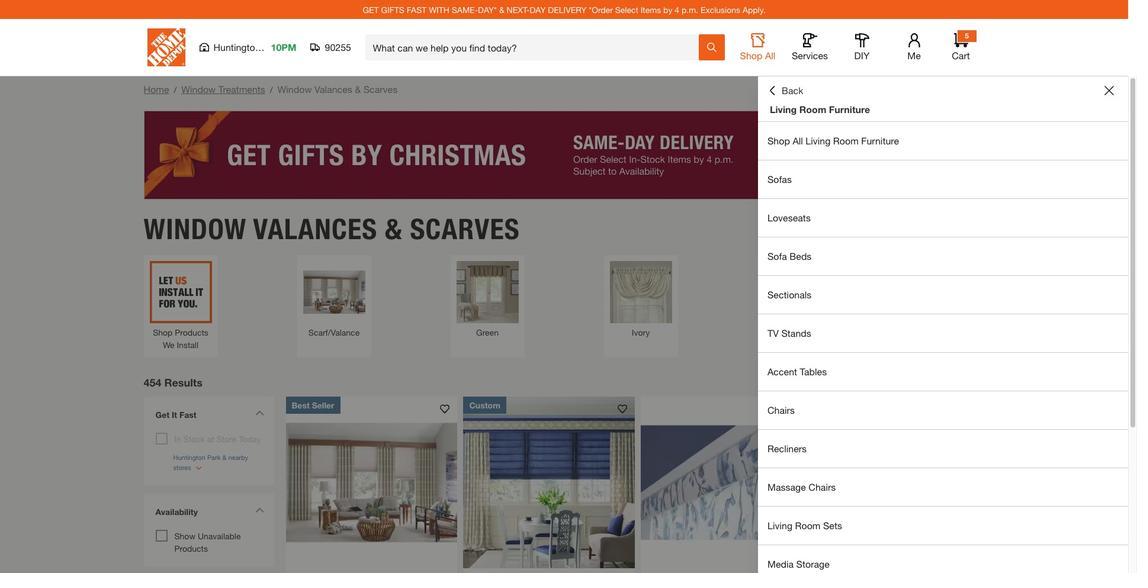 Task type: describe. For each thing, give the bounding box(es) containing it.
diy button
[[844, 33, 882, 62]]

2 vertical spatial &
[[385, 212, 403, 246]]

with
[[429, 4, 450, 15]]

all for shop all
[[766, 50, 776, 61]]

rod pocket valance image
[[917, 261, 979, 323]]

best
[[292, 400, 310, 410]]

sponsored banner image
[[144, 111, 985, 200]]

store
[[217, 434, 237, 444]]

results
[[164, 376, 203, 389]]

it
[[172, 410, 177, 420]]

shop all
[[741, 50, 776, 61]]

back
[[782, 85, 804, 96]]

a
[[1049, 384, 1053, 392]]

stands
[[782, 328, 812, 339]]

multi colored image
[[764, 261, 826, 323]]

multi-colored
[[769, 327, 820, 338]]

unavailable
[[198, 531, 241, 541]]

window treatments link
[[181, 84, 265, 95]]

stock
[[184, 434, 205, 444]]

2 horizontal spatial &
[[500, 4, 505, 15]]

expert.
[[1097, 384, 1119, 392]]

living for living room furniture
[[770, 104, 797, 115]]

next-
[[507, 4, 530, 15]]

window valances & scarves
[[144, 212, 520, 246]]

shop products we install link
[[150, 261, 212, 351]]

sofas
[[768, 174, 792, 185]]

scarf/valance
[[309, 327, 360, 338]]

items
[[641, 4, 662, 15]]

10pm
[[271, 41, 297, 53]]

shop for shop all living room furniture
[[768, 135, 791, 146]]

canova blackout polyester curtain valance image
[[819, 397, 991, 569]]

ivory image
[[610, 261, 672, 323]]

all for shop all living room furniture
[[793, 135, 804, 146]]

chat with a home depot expert.
[[1018, 384, 1119, 392]]

loveseats
[[768, 212, 811, 223]]

tv
[[768, 328, 779, 339]]

the home depot logo image
[[147, 28, 185, 66]]

services button
[[792, 33, 829, 62]]

sectionals
[[768, 289, 812, 300]]

ivory link
[[610, 261, 672, 339]]

show
[[175, 531, 196, 541]]

select
[[616, 4, 639, 15]]

tables
[[800, 366, 827, 378]]

massage chairs link
[[759, 469, 1129, 507]]

0 vertical spatial valances
[[315, 84, 352, 95]]

in stock at store today
[[175, 434, 261, 444]]

90255 button
[[311, 41, 352, 53]]

cart
[[953, 50, 971, 61]]

sofa
[[768, 251, 788, 262]]

install
[[177, 340, 199, 350]]

recliners link
[[759, 430, 1129, 468]]

media storage link
[[759, 546, 1129, 574]]

get it fast link
[[150, 403, 268, 430]]

park
[[263, 41, 283, 53]]

storage
[[797, 559, 830, 570]]

exclusions
[[701, 4, 741, 15]]

media storage
[[768, 559, 830, 570]]

shop for shop products we install
[[153, 327, 173, 338]]

me
[[908, 50, 921, 61]]

huntington
[[214, 41, 261, 53]]

tv stands link
[[759, 315, 1129, 353]]

seller
[[312, 400, 335, 410]]

get
[[363, 4, 379, 15]]

day
[[530, 4, 546, 15]]

beds
[[790, 251, 812, 262]]

products inside shop products we install
[[175, 327, 209, 338]]

0 vertical spatial furniture
[[830, 104, 871, 115]]

sofa beds
[[768, 251, 812, 262]]

*order
[[589, 4, 613, 15]]

0 horizontal spatial scarves
[[364, 84, 398, 95]]

feedback link image
[[1122, 200, 1138, 264]]

room for furniture
[[800, 104, 827, 115]]

room for sets
[[796, 520, 821, 532]]

chat
[[1018, 384, 1033, 392]]

services
[[792, 50, 829, 61]]

at
[[207, 434, 215, 444]]

1 vertical spatial home
[[1055, 384, 1074, 392]]

fabric cornice image
[[464, 397, 636, 569]]

multi-
[[769, 327, 791, 338]]

shop all living room furniture
[[768, 135, 900, 146]]

living room sets link
[[759, 507, 1129, 545]]

availability link
[[150, 500, 268, 527]]

2 / from the left
[[270, 85, 273, 95]]

with
[[1035, 384, 1047, 392]]

p.m.
[[682, 4, 699, 15]]

1 vertical spatial &
[[355, 84, 361, 95]]

1 / from the left
[[174, 85, 177, 95]]

accent tables link
[[759, 353, 1129, 391]]



Task type: locate. For each thing, give the bounding box(es) containing it.
/ right treatments
[[270, 85, 273, 95]]

custom
[[470, 400, 501, 410]]

room
[[800, 104, 827, 115], [834, 135, 859, 146], [796, 520, 821, 532]]

What can we help you find today? search field
[[373, 35, 698, 60]]

delivery
[[548, 4, 587, 15]]

0 vertical spatial room
[[800, 104, 827, 115]]

contour valance only image
[[642, 397, 813, 569]]

1 vertical spatial room
[[834, 135, 859, 146]]

green link
[[457, 261, 519, 339]]

shop products we install image
[[150, 261, 212, 323]]

menu
[[759, 122, 1129, 574]]

get gifts fast with same-day* & next-day delivery *order select items by 4 p.m. exclusions apply.
[[363, 4, 766, 15]]

1 vertical spatial chairs
[[809, 482, 836, 493]]

0 vertical spatial chairs
[[768, 405, 795, 416]]

by
[[664, 4, 673, 15]]

living room sets
[[768, 520, 843, 532]]

home / window treatments / window valances & scarves
[[144, 84, 398, 95]]

ivory
[[632, 327, 650, 338]]

diy
[[855, 50, 870, 61]]

sets
[[824, 520, 843, 532]]

1 horizontal spatial home
[[1055, 384, 1074, 392]]

huntington park
[[214, 41, 283, 53]]

1 horizontal spatial &
[[385, 212, 403, 246]]

home
[[144, 84, 169, 95], [1055, 384, 1074, 392]]

shop down the apply.
[[741, 50, 763, 61]]

shop for shop all
[[741, 50, 763, 61]]

0 vertical spatial home
[[144, 84, 169, 95]]

&
[[500, 4, 505, 15], [355, 84, 361, 95], [385, 212, 403, 246]]

chairs right massage
[[809, 482, 836, 493]]

scarf/valance image
[[303, 261, 365, 323]]

living room furniture
[[770, 104, 871, 115]]

1 vertical spatial living
[[806, 135, 831, 146]]

0 vertical spatial scarves
[[364, 84, 398, 95]]

recliners
[[768, 443, 807, 455]]

living
[[770, 104, 797, 115], [806, 135, 831, 146], [768, 520, 793, 532]]

gifts
[[381, 4, 405, 15]]

living down living room furniture
[[806, 135, 831, 146]]

products
[[175, 327, 209, 338], [175, 544, 208, 554]]

2 vertical spatial room
[[796, 520, 821, 532]]

1 vertical spatial shop
[[768, 135, 791, 146]]

/ right home link
[[174, 85, 177, 95]]

sofa beds link
[[759, 238, 1129, 276]]

shop up 'sofas'
[[768, 135, 791, 146]]

show unavailable products
[[175, 531, 241, 554]]

0 horizontal spatial shop
[[153, 327, 173, 338]]

shop products we install
[[153, 327, 209, 350]]

drawer close image
[[1105, 86, 1115, 95]]

home right a
[[1055, 384, 1074, 392]]

me button
[[896, 33, 934, 62]]

all up back button
[[766, 50, 776, 61]]

all
[[766, 50, 776, 61], [793, 135, 804, 146]]

all down living room furniture
[[793, 135, 804, 146]]

1 horizontal spatial shop
[[741, 50, 763, 61]]

chairs link
[[759, 392, 1129, 430]]

green
[[477, 327, 499, 338]]

scarf/valance link
[[303, 261, 365, 339]]

multi-colored link
[[764, 261, 826, 339]]

2 horizontal spatial shop
[[768, 135, 791, 146]]

1 vertical spatial all
[[793, 135, 804, 146]]

1 vertical spatial scarves
[[410, 212, 520, 246]]

massage chairs
[[768, 482, 836, 493]]

1 horizontal spatial /
[[270, 85, 273, 95]]

home link
[[144, 84, 169, 95]]

shop inside shop all living room furniture link
[[768, 135, 791, 146]]

colored
[[791, 327, 820, 338]]

shop up we
[[153, 327, 173, 338]]

products inside show unavailable products
[[175, 544, 208, 554]]

products up install
[[175, 327, 209, 338]]

0 vertical spatial shop
[[741, 50, 763, 61]]

454
[[144, 376, 162, 389]]

fast
[[407, 4, 427, 15]]

0 vertical spatial &
[[500, 4, 505, 15]]

0 vertical spatial products
[[175, 327, 209, 338]]

chairs down accent
[[768, 405, 795, 416]]

0 horizontal spatial home
[[144, 84, 169, 95]]

living up the media
[[768, 520, 793, 532]]

0 horizontal spatial /
[[174, 85, 177, 95]]

today
[[239, 434, 261, 444]]

2 vertical spatial shop
[[153, 327, 173, 338]]

0 horizontal spatial all
[[766, 50, 776, 61]]

apply.
[[743, 4, 766, 15]]

chairs
[[768, 405, 795, 416], [809, 482, 836, 493]]

1 horizontal spatial chairs
[[809, 482, 836, 493]]

1 horizontal spatial all
[[793, 135, 804, 146]]

shop
[[741, 50, 763, 61], [768, 135, 791, 146], [153, 327, 173, 338]]

chairs inside 'link'
[[809, 482, 836, 493]]

1 vertical spatial products
[[175, 544, 208, 554]]

room left sets
[[796, 520, 821, 532]]

media
[[768, 559, 794, 570]]

2 vertical spatial living
[[768, 520, 793, 532]]

shop all living room furniture link
[[759, 122, 1129, 160]]

shop inside shop all "button"
[[741, 50, 763, 61]]

furniture
[[830, 104, 871, 115], [862, 135, 900, 146]]

0 vertical spatial living
[[770, 104, 797, 115]]

shop all button
[[739, 33, 777, 62]]

same-
[[452, 4, 478, 15]]

home down the home depot logo
[[144, 84, 169, 95]]

4
[[675, 4, 680, 15]]

shop inside shop products we install
[[153, 327, 173, 338]]

living down back button
[[770, 104, 797, 115]]

treatments
[[218, 84, 265, 95]]

scarves
[[364, 84, 398, 95], [410, 212, 520, 246]]

living for living room sets
[[768, 520, 793, 532]]

1 vertical spatial furniture
[[862, 135, 900, 146]]

in
[[175, 434, 181, 444]]

green image
[[457, 261, 519, 323]]

fast
[[180, 410, 197, 420]]

products down show
[[175, 544, 208, 554]]

accent tables
[[768, 366, 827, 378]]

depot
[[1076, 384, 1095, 392]]

massage
[[768, 482, 807, 493]]

cart 5
[[953, 31, 971, 61]]

we
[[163, 340, 175, 350]]

valances
[[315, 84, 352, 95], [253, 212, 378, 246]]

accent
[[768, 366, 798, 378]]

get it fast
[[156, 410, 197, 420]]

availability
[[156, 507, 198, 517]]

wood cornice image
[[286, 397, 458, 569]]

0 horizontal spatial chairs
[[768, 405, 795, 416]]

loveseats link
[[759, 199, 1129, 237]]

room down back
[[800, 104, 827, 115]]

room down living room furniture
[[834, 135, 859, 146]]

0 vertical spatial all
[[766, 50, 776, 61]]

menu containing shop all living room furniture
[[759, 122, 1129, 574]]

show unavailable products link
[[175, 531, 241, 554]]

all inside "button"
[[766, 50, 776, 61]]

back button
[[768, 85, 804, 97]]

sofas link
[[759, 161, 1129, 199]]

1 horizontal spatial scarves
[[410, 212, 520, 246]]

5
[[966, 31, 970, 40]]

in stock at store today link
[[175, 434, 261, 444]]

0 horizontal spatial &
[[355, 84, 361, 95]]

get
[[156, 410, 170, 420]]

tv stands
[[768, 328, 812, 339]]

1 vertical spatial valances
[[253, 212, 378, 246]]

best seller
[[292, 400, 335, 410]]

day*
[[478, 4, 497, 15]]



Task type: vqa. For each thing, say whether or not it's contained in the screenshot.
Services BUTTON
yes



